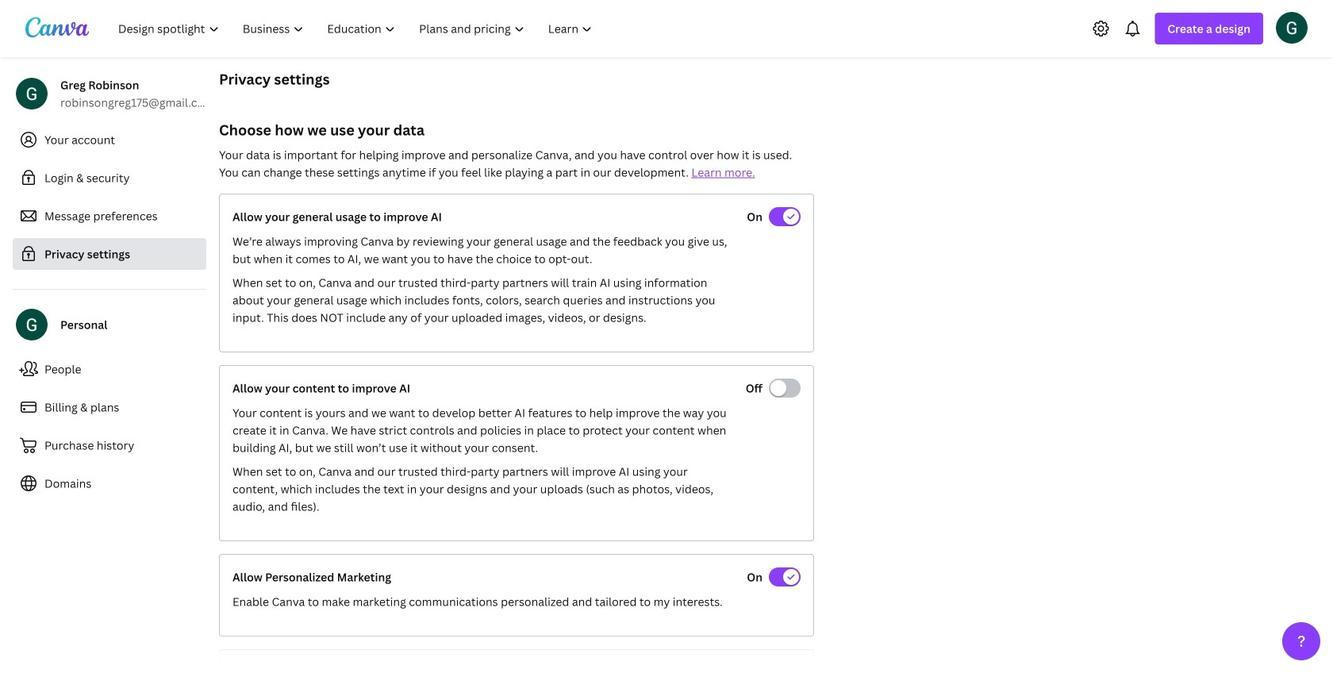 Task type: vqa. For each thing, say whether or not it's contained in the screenshot.
"Top level navigation" element
yes



Task type: locate. For each thing, give the bounding box(es) containing it.
greg robinson image
[[1277, 12, 1308, 43]]

top level navigation element
[[108, 13, 606, 44]]



